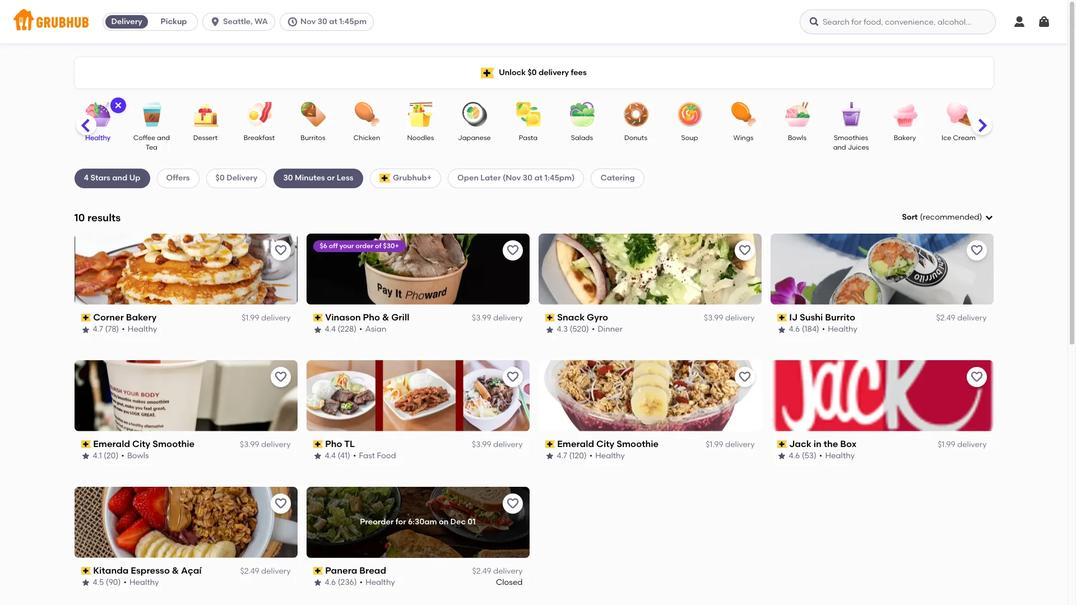 Task type: describe. For each thing, give the bounding box(es) containing it.
sort
[[902, 212, 918, 222]]

smoothies and juices
[[833, 134, 869, 152]]

0 vertical spatial bakery
[[894, 134, 916, 142]]

(236)
[[338, 578, 357, 588]]

corner bakery logo image
[[74, 234, 297, 305]]

save this restaurant image for panera bread
[[506, 497, 519, 510]]

kitanda
[[93, 565, 129, 576]]

and for coffee and tea
[[157, 134, 170, 142]]

grubhub+
[[393, 173, 432, 183]]

$2.49 delivery for &
[[240, 567, 291, 576]]

sort ( recommended )
[[902, 212, 982, 222]]

for
[[396, 517, 406, 527]]

$1.99 for corner bakery
[[242, 313, 259, 323]]

pickup
[[161, 17, 187, 26]]

delivery for 4.3 (520)
[[725, 313, 755, 323]]

$6
[[320, 242, 327, 250]]

bakery image
[[885, 102, 925, 127]]

soup image
[[670, 102, 709, 127]]

subscription pass image for corner bakery
[[81, 314, 91, 322]]

jack in the box logo image
[[771, 360, 994, 431]]

30 inside button
[[318, 17, 327, 26]]

1 horizontal spatial at
[[534, 173, 543, 183]]

bowls image
[[778, 102, 817, 127]]

• for (236)
[[360, 578, 363, 588]]

save this restaurant image for jack in the box
[[970, 370, 984, 384]]

ij
[[789, 312, 798, 323]]

ice
[[942, 134, 952, 142]]

grubhub plus flag logo image for unlock $0 delivery fees
[[481, 68, 495, 78]]

gyro
[[587, 312, 608, 323]]

pasta
[[519, 134, 538, 142]]

4.3
[[557, 325, 568, 334]]

seattle,
[[223, 17, 253, 26]]

salads image
[[563, 102, 602, 127]]

• for (78)
[[122, 325, 125, 334]]

delivery for 4.5 (90)
[[261, 567, 291, 576]]

1:45pm
[[339, 17, 367, 26]]

star icon image for 4.6 (184)
[[777, 325, 786, 334]]

$3.99 delivery for pho tl
[[472, 440, 523, 450]]

espresso
[[131, 565, 170, 576]]

30 minutes or less
[[283, 173, 354, 183]]

nov 30 at 1:45pm
[[300, 17, 367, 26]]

unlock
[[499, 68, 526, 77]]

panera bread
[[325, 565, 386, 576]]

$3.99 for vinason pho & grill
[[472, 313, 491, 323]]

save this restaurant button for 4.4 (41)
[[503, 367, 523, 387]]

dinner
[[598, 325, 623, 334]]

$3.99 delivery for emerald city smoothie
[[240, 440, 291, 450]]

star icon image for 4.1 (20)
[[81, 452, 90, 461]]

4.1
[[93, 451, 102, 461]]

star icon image for 4.4 (228)
[[313, 325, 322, 334]]

healthy for corner bakery
[[128, 325, 157, 334]]

donuts image
[[616, 102, 656, 127]]

delivery for 4.7 (120)
[[725, 440, 755, 450]]

corner
[[93, 312, 124, 323]]

jack in the box
[[789, 439, 857, 449]]

(20)
[[104, 451, 118, 461]]

delivery for 4.6 (53)
[[957, 440, 987, 450]]

star icon image for 4.5 (90)
[[81, 579, 90, 588]]

kitanda espresso & açaí logo image
[[74, 487, 297, 558]]

save this restaurant image for emerald city smoothie
[[738, 370, 751, 384]]

emerald city smoothie logo image for • healthy
[[538, 360, 762, 431]]

(184)
[[802, 325, 819, 334]]

catering
[[601, 173, 635, 183]]

• for (20)
[[121, 451, 124, 461]]

none field containing sort
[[902, 212, 994, 223]]

kitanda espresso & açaí
[[93, 565, 202, 576]]

(228)
[[338, 325, 357, 334]]

food
[[377, 451, 396, 461]]

stars
[[91, 173, 110, 183]]

$1.99 for emerald city smoothie
[[706, 440, 723, 450]]

dessert
[[193, 134, 218, 142]]

10 results
[[74, 211, 121, 224]]

4
[[84, 173, 89, 183]]

subscription pass image for jack in the box
[[777, 441, 787, 448]]

4.6 for jack
[[789, 451, 800, 461]]

snack gyro
[[557, 312, 608, 323]]

• for (41)
[[353, 451, 356, 461]]

(53)
[[802, 451, 817, 461]]

wings
[[734, 134, 754, 142]]

save this restaurant button for 4.6 (184)
[[967, 240, 987, 261]]

smoothies
[[834, 134, 868, 142]]

0 vertical spatial $0
[[528, 68, 537, 77]]

open
[[457, 173, 479, 183]]

in
[[814, 439, 822, 449]]

1 horizontal spatial $2.49
[[472, 567, 491, 576]]

emerald city smoothie logo image for • bowls
[[74, 360, 297, 431]]

4.6 for ij
[[789, 325, 800, 334]]

up
[[129, 173, 140, 183]]

snack
[[557, 312, 585, 323]]

of
[[375, 242, 382, 250]]

soup
[[681, 134, 698, 142]]

ij sushi burrito
[[789, 312, 855, 323]]

tea
[[146, 144, 158, 152]]

• asian
[[359, 325, 386, 334]]

order
[[356, 242, 373, 250]]

0 horizontal spatial 30
[[283, 173, 293, 183]]

later
[[481, 173, 501, 183]]

4.1 (20)
[[93, 451, 118, 461]]

city for bowls
[[132, 439, 150, 449]]

1 horizontal spatial svg image
[[1013, 15, 1026, 29]]

• healthy for in
[[819, 451, 855, 461]]

10
[[74, 211, 85, 224]]

(520)
[[570, 325, 589, 334]]

burrito
[[825, 312, 855, 323]]

subscription pass image for snack gyro
[[545, 314, 555, 322]]

$3.99 for emerald city smoothie
[[240, 440, 259, 450]]

emerald for (120)
[[557, 439, 594, 449]]

subscription pass image for vinason pho & grill
[[313, 314, 323, 322]]

6:30am
[[408, 517, 437, 527]]

noodles
[[407, 134, 434, 142]]

save this restaurant image for kitanda espresso & açaí
[[274, 497, 287, 510]]

pho tl
[[325, 439, 355, 449]]

• healthy for sushi
[[822, 325, 858, 334]]

$0 delivery
[[216, 173, 258, 183]]

1 horizontal spatial bowls
[[788, 134, 807, 142]]

asian
[[365, 325, 386, 334]]

subscription pass image for ij sushi burrito
[[777, 314, 787, 322]]

coffee
[[133, 134, 155, 142]]

4.5
[[93, 578, 104, 588]]

wings image
[[724, 102, 763, 127]]

star icon image for 4.3 (520)
[[545, 325, 554, 334]]

$6 off your order of $30+
[[320, 242, 399, 250]]

açaí
[[181, 565, 202, 576]]

• for (228)
[[359, 325, 362, 334]]

subscription pass image for panera bread
[[313, 567, 323, 575]]

open later (nov 30 at 1:45pm)
[[457, 173, 575, 183]]

4.3 (520)
[[557, 325, 589, 334]]

pasta image
[[509, 102, 548, 127]]

japanese
[[458, 134, 491, 142]]

your
[[340, 242, 354, 250]]

healthy for jack in the box
[[825, 451, 855, 461]]

(41)
[[338, 451, 350, 461]]

preorder
[[360, 517, 394, 527]]

4.4 for vinason pho & grill
[[325, 325, 336, 334]]

box
[[840, 439, 857, 449]]

1 horizontal spatial $2.49 delivery
[[472, 567, 523, 576]]

grubhub plus flag logo image for grubhub+
[[379, 174, 391, 183]]

• for (53)
[[819, 451, 823, 461]]

save this restaurant button for 4.1 (20)
[[270, 367, 291, 387]]

4.5 (90)
[[93, 578, 121, 588]]

ij sushi burrito logo image
[[771, 234, 994, 305]]

save this restaurant image for emerald city smoothie
[[274, 370, 287, 384]]

delivery button
[[103, 13, 150, 31]]

$1.99 delivery for corner bakery
[[242, 313, 291, 323]]

at inside nov 30 at 1:45pm button
[[329, 17, 337, 26]]

1 vertical spatial pho
[[325, 439, 342, 449]]

star icon image for 4.6 (236)
[[313, 579, 322, 588]]

bread
[[360, 565, 386, 576]]

save this restaurant image for ij sushi burrito
[[970, 244, 984, 257]]

• for (184)
[[822, 325, 825, 334]]

$3.99 delivery for snack gyro
[[704, 313, 755, 323]]

4.6 (53)
[[789, 451, 817, 461]]



Task type: locate. For each thing, give the bounding box(es) containing it.
$1.99
[[242, 313, 259, 323], [706, 440, 723, 450], [938, 440, 956, 450]]

save this restaurant button for 4.3 (520)
[[735, 240, 755, 261]]

• right (41)
[[353, 451, 356, 461]]

4.4 left "(228)"
[[325, 325, 336, 334]]

$0 right unlock
[[528, 68, 537, 77]]

star icon image for 4.4 (41)
[[313, 452, 322, 461]]

• healthy
[[122, 325, 157, 334], [822, 325, 858, 334], [590, 451, 625, 461], [819, 451, 855, 461], [124, 578, 159, 588], [360, 578, 395, 588]]

(78)
[[105, 325, 119, 334]]

star icon image left 4.7 (120)
[[545, 452, 554, 461]]

4.6 down ij
[[789, 325, 800, 334]]

2 emerald from the left
[[557, 439, 594, 449]]

1 emerald city smoothie logo image from the left
[[74, 360, 297, 431]]

city
[[132, 439, 150, 449], [596, 439, 615, 449]]

unlock $0 delivery fees
[[499, 68, 587, 77]]

healthy down "corner bakery"
[[128, 325, 157, 334]]

2 vertical spatial save this restaurant image
[[274, 497, 287, 510]]

0 horizontal spatial &
[[172, 565, 179, 576]]

wa
[[255, 17, 268, 26]]

4.7 left (120) on the bottom of the page
[[557, 451, 567, 461]]

nov
[[300, 17, 316, 26]]

1 vertical spatial 4.4
[[325, 451, 336, 461]]

$30+
[[383, 242, 399, 250]]

$2.49 for burrito
[[936, 313, 956, 323]]

• dinner
[[592, 325, 623, 334]]

healthy for emerald city smoothie
[[596, 451, 625, 461]]

$0 right offers
[[216, 173, 225, 183]]

tl
[[344, 439, 355, 449]]

& for grill
[[382, 312, 389, 323]]

0 horizontal spatial grubhub plus flag logo image
[[379, 174, 391, 183]]

None field
[[902, 212, 994, 223]]

0 vertical spatial grubhub plus flag logo image
[[481, 68, 495, 78]]

star icon image left 4.5
[[81, 579, 90, 588]]

coffee and tea image
[[132, 102, 171, 127]]

breakfast
[[244, 134, 275, 142]]

healthy down burrito
[[828, 325, 858, 334]]

2 city from the left
[[596, 439, 615, 449]]

healthy down bread
[[366, 578, 395, 588]]

4.6 down the jack
[[789, 451, 800, 461]]

and up tea
[[157, 134, 170, 142]]

• down vinason pho & grill
[[359, 325, 362, 334]]

the
[[824, 439, 838, 449]]

• for (520)
[[592, 325, 595, 334]]

1 horizontal spatial city
[[596, 439, 615, 449]]

0 horizontal spatial and
[[112, 173, 127, 183]]

star icon image left 4.1
[[81, 452, 90, 461]]

0 horizontal spatial $2.49
[[240, 567, 259, 576]]

star icon image
[[81, 325, 90, 334], [313, 325, 322, 334], [545, 325, 554, 334], [777, 325, 786, 334], [81, 452, 90, 461], [313, 452, 322, 461], [545, 452, 554, 461], [777, 452, 786, 461], [81, 579, 90, 588], [313, 579, 322, 588]]

• healthy down burrito
[[822, 325, 858, 334]]

healthy for kitanda espresso & açaí
[[129, 578, 159, 588]]

1 vertical spatial delivery
[[227, 173, 258, 183]]

ice cream image
[[939, 102, 979, 127]]

subscription pass image for kitanda espresso & açaí
[[81, 567, 91, 575]]

pho
[[363, 312, 380, 323], [325, 439, 342, 449]]

vinason
[[325, 312, 361, 323]]

4.4 for pho tl
[[325, 451, 336, 461]]

pho up 4.4 (41)
[[325, 439, 342, 449]]

save this restaurant button
[[270, 240, 291, 261], [503, 240, 523, 261], [735, 240, 755, 261], [967, 240, 987, 261], [270, 367, 291, 387], [503, 367, 523, 387], [735, 367, 755, 387], [967, 367, 987, 387], [270, 494, 291, 514], [503, 494, 523, 514]]

1 emerald from the left
[[93, 439, 130, 449]]

1 emerald city smoothie from the left
[[93, 439, 195, 449]]

svg image inside seattle, wa button
[[210, 16, 221, 27]]

$1.99 for jack in the box
[[938, 440, 956, 450]]

4.4 (41)
[[325, 451, 350, 461]]

$3.99 for pho tl
[[472, 440, 491, 450]]

delivery down breakfast
[[227, 173, 258, 183]]

4.4 left (41)
[[325, 451, 336, 461]]

• right the (90) on the left bottom of the page
[[124, 578, 127, 588]]

star icon image left 4.3
[[545, 325, 554, 334]]

• healthy down the
[[819, 451, 855, 461]]

0 horizontal spatial emerald city smoothie
[[93, 439, 195, 449]]

1 vertical spatial and
[[833, 144, 846, 152]]

0 horizontal spatial svg image
[[210, 16, 221, 27]]

• healthy for espresso
[[124, 578, 159, 588]]

2 horizontal spatial 30
[[523, 173, 533, 183]]

and inside smoothies and juices
[[833, 144, 846, 152]]

2 smoothie from the left
[[617, 439, 659, 449]]

2 vertical spatial and
[[112, 173, 127, 183]]

4.4
[[325, 325, 336, 334], [325, 451, 336, 461]]

healthy down 'healthy' image at the top left of page
[[85, 134, 110, 142]]

emerald city smoothie logo image
[[74, 360, 297, 431], [538, 360, 762, 431]]

star icon image for 4.7 (120)
[[545, 452, 554, 461]]

snack gyro logo image
[[538, 234, 762, 305]]

less
[[337, 173, 354, 183]]

4.4 (228)
[[325, 325, 357, 334]]

• healthy for city
[[590, 451, 625, 461]]

1 horizontal spatial smoothie
[[617, 439, 659, 449]]

1 horizontal spatial emerald city smoothie
[[557, 439, 659, 449]]

subscription pass image for emerald city smoothie
[[81, 441, 91, 448]]

save this restaurant image for pho tl
[[506, 370, 519, 384]]

$1.99 delivery
[[242, 313, 291, 323], [706, 440, 755, 450], [938, 440, 987, 450]]

0 vertical spatial delivery
[[111, 17, 142, 26]]

0 horizontal spatial pho
[[325, 439, 342, 449]]

4.7 (78)
[[93, 325, 119, 334]]

emerald for (20)
[[93, 439, 130, 449]]

pickup button
[[150, 13, 197, 31]]

0 horizontal spatial emerald city smoothie logo image
[[74, 360, 297, 431]]

star icon image for 4.7 (78)
[[81, 325, 90, 334]]

city for healthy
[[596, 439, 615, 449]]

and left up
[[112, 173, 127, 183]]

save this restaurant image
[[274, 244, 287, 257], [506, 244, 519, 257], [970, 244, 984, 257], [274, 370, 287, 384], [506, 370, 519, 384], [970, 370, 984, 384], [506, 497, 519, 510]]

1 vertical spatial grubhub plus flag logo image
[[379, 174, 391, 183]]

1 city from the left
[[132, 439, 150, 449]]

svg image
[[1013, 15, 1026, 29], [210, 16, 221, 27]]

burritos image
[[293, 102, 333, 127]]

0 vertical spatial bowls
[[788, 134, 807, 142]]

ice cream
[[942, 134, 976, 142]]

grubhub plus flag logo image left grubhub+
[[379, 174, 391, 183]]

$1.99 delivery for emerald city smoothie
[[706, 440, 755, 450]]

2 horizontal spatial $2.49
[[936, 313, 956, 323]]

smoothie for healthy
[[617, 439, 659, 449]]

• bowls
[[121, 451, 149, 461]]

2 horizontal spatial $1.99
[[938, 440, 956, 450]]

pho tl logo image
[[306, 360, 529, 431]]

1 vertical spatial save this restaurant image
[[738, 370, 751, 384]]

1 vertical spatial $0
[[216, 173, 225, 183]]

noodles image
[[401, 102, 440, 127]]

delivery for 4.7 (78)
[[261, 313, 291, 323]]

delivery left pickup
[[111, 17, 142, 26]]

star icon image left 4.6 (53)
[[777, 452, 786, 461]]

& for açaí
[[172, 565, 179, 576]]

healthy image
[[78, 102, 117, 127]]

emerald city smoothie up (120) on the bottom of the page
[[557, 439, 659, 449]]

• healthy down "corner bakery"
[[122, 325, 157, 334]]

&
[[382, 312, 389, 323], [172, 565, 179, 576]]

1 horizontal spatial emerald
[[557, 439, 594, 449]]

grubhub plus flag logo image
[[481, 68, 495, 78], [379, 174, 391, 183]]

• down panera bread
[[360, 578, 363, 588]]

grill
[[391, 312, 409, 323]]

• healthy for bakery
[[122, 325, 157, 334]]

save this restaurant button for 4.5 (90)
[[270, 494, 291, 514]]

1 smoothie from the left
[[153, 439, 195, 449]]

1 horizontal spatial $0
[[528, 68, 537, 77]]

0 horizontal spatial $1.99 delivery
[[242, 313, 291, 323]]

healthy
[[85, 134, 110, 142], [128, 325, 157, 334], [828, 325, 858, 334], [596, 451, 625, 461], [825, 451, 855, 461], [129, 578, 159, 588], [366, 578, 395, 588]]

delivery
[[111, 17, 142, 26], [227, 173, 258, 183]]

delivery inside button
[[111, 17, 142, 26]]

• right (78)
[[122, 325, 125, 334]]

coffee and tea
[[133, 134, 170, 152]]

4.7 for corner bakery
[[93, 325, 103, 334]]

emerald up (120) on the bottom of the page
[[557, 439, 594, 449]]

1:45pm)
[[545, 173, 575, 183]]

subscription pass image
[[81, 314, 91, 322], [313, 314, 323, 322], [777, 314, 787, 322], [313, 441, 323, 448], [545, 441, 555, 448]]

juices
[[848, 144, 869, 152]]

bowls down bowls image
[[788, 134, 807, 142]]

0 horizontal spatial bakery
[[126, 312, 157, 323]]

& left açaí
[[172, 565, 179, 576]]

• healthy right (120) on the bottom of the page
[[590, 451, 625, 461]]

emerald city smoothie
[[93, 439, 195, 449], [557, 439, 659, 449]]

2 horizontal spatial $2.49 delivery
[[936, 313, 987, 323]]

delivery for 4.6 (184)
[[957, 313, 987, 323]]

fast
[[359, 451, 375, 461]]

0 horizontal spatial 4.7
[[93, 325, 103, 334]]

4.6
[[789, 325, 800, 334], [789, 451, 800, 461], [325, 578, 336, 588]]

1 horizontal spatial &
[[382, 312, 389, 323]]

1 horizontal spatial bakery
[[894, 134, 916, 142]]

• down the gyro
[[592, 325, 595, 334]]

1 horizontal spatial $1.99 delivery
[[706, 440, 755, 450]]

chicken image
[[347, 102, 387, 127]]

bowls right (20)
[[127, 451, 149, 461]]

grubhub plus flag logo image left unlock
[[481, 68, 495, 78]]

(nov
[[503, 173, 521, 183]]

save this restaurant image
[[738, 244, 751, 257], [738, 370, 751, 384], [274, 497, 287, 510]]

0 vertical spatial 4.7
[[93, 325, 103, 334]]

1 horizontal spatial pho
[[363, 312, 380, 323]]

2 horizontal spatial $1.99 delivery
[[938, 440, 987, 450]]

star icon image left 4.7 (78)
[[81, 325, 90, 334]]

and down smoothies on the top right of page
[[833, 144, 846, 152]]

healthy down kitanda espresso & açaí
[[129, 578, 159, 588]]

4.6 (236)
[[325, 578, 357, 588]]

0 horizontal spatial $2.49 delivery
[[240, 567, 291, 576]]

Search for food, convenience, alcohol... search field
[[800, 10, 996, 34]]

• healthy down kitanda espresso & açaí
[[124, 578, 159, 588]]

$1.99 delivery for jack in the box
[[938, 440, 987, 450]]

save this restaurant button for 4.7 (78)
[[270, 240, 291, 261]]

4.6 (184)
[[789, 325, 819, 334]]

1 horizontal spatial grubhub plus flag logo image
[[481, 68, 495, 78]]

seattle, wa button
[[202, 13, 280, 31]]

0 horizontal spatial bowls
[[127, 451, 149, 461]]

1 4.4 from the top
[[325, 325, 336, 334]]

• right (53)
[[819, 451, 823, 461]]

1 horizontal spatial 30
[[318, 17, 327, 26]]

1 vertical spatial at
[[534, 173, 543, 183]]

• right (20)
[[121, 451, 124, 461]]

emerald city smoothie up the • bowls
[[93, 439, 195, 449]]

svg image
[[1038, 15, 1051, 29], [287, 16, 298, 27], [809, 16, 820, 27], [114, 101, 122, 110], [985, 213, 994, 222]]

healthy for ij sushi burrito
[[828, 325, 858, 334]]

pho up • asian on the left bottom of page
[[363, 312, 380, 323]]

4.7 (120)
[[557, 451, 587, 461]]

& left grill
[[382, 312, 389, 323]]

main navigation navigation
[[0, 0, 1068, 44]]

vinason pho & grill
[[325, 312, 409, 323]]

chicken
[[354, 134, 380, 142]]

1 horizontal spatial emerald city smoothie logo image
[[538, 360, 762, 431]]

0 horizontal spatial delivery
[[111, 17, 142, 26]]

save this restaurant button for 4.6 (53)
[[967, 367, 987, 387]]

$3.99 delivery
[[472, 313, 523, 323], [704, 313, 755, 323], [240, 440, 291, 450], [472, 440, 523, 450]]

delivery for 4.4 (228)
[[493, 313, 523, 323]]

star icon image left 4.4 (228)
[[313, 325, 322, 334]]

bowls
[[788, 134, 807, 142], [127, 451, 149, 461]]

corner bakery
[[93, 312, 157, 323]]

0 vertical spatial pho
[[363, 312, 380, 323]]

4.7
[[93, 325, 103, 334], [557, 451, 567, 461]]

2 vertical spatial 4.6
[[325, 578, 336, 588]]

save this restaurant image for snack gyro
[[738, 244, 751, 257]]

preorder for 6:30am on dec 01
[[360, 517, 476, 527]]

delivery for 4.1 (20)
[[261, 440, 291, 450]]

0 vertical spatial 4.4
[[325, 325, 336, 334]]

(
[[920, 212, 923, 222]]

• for (120)
[[590, 451, 593, 461]]

star icon image left 4.6 (184)
[[777, 325, 786, 334]]

2 4.4 from the top
[[325, 451, 336, 461]]

0 vertical spatial 4.6
[[789, 325, 800, 334]]

emerald city smoothie for healthy
[[557, 439, 659, 449]]

$3.99 for snack gyro
[[704, 313, 723, 323]]

1 horizontal spatial $1.99
[[706, 440, 723, 450]]

•
[[122, 325, 125, 334], [359, 325, 362, 334], [592, 325, 595, 334], [822, 325, 825, 334], [121, 451, 124, 461], [353, 451, 356, 461], [590, 451, 593, 461], [819, 451, 823, 461], [124, 578, 127, 588], [360, 578, 363, 588]]

$2.49 for &
[[240, 567, 259, 576]]

breakfast image
[[240, 102, 279, 127]]

delivery for 4.4 (41)
[[493, 440, 523, 450]]

0 horizontal spatial $0
[[216, 173, 225, 183]]

1 vertical spatial 4.6
[[789, 451, 800, 461]]

1 vertical spatial 4.7
[[557, 451, 567, 461]]

subscription pass image for emerald city smoothie
[[545, 441, 555, 448]]

0 vertical spatial &
[[382, 312, 389, 323]]

emerald city smoothie for bowls
[[93, 439, 195, 449]]

(90)
[[106, 578, 121, 588]]

burritos
[[301, 134, 326, 142]]

offers
[[166, 173, 190, 183]]

• down ij sushi burrito
[[822, 325, 825, 334]]

1 horizontal spatial delivery
[[227, 173, 258, 183]]

smoothie for bowls
[[153, 439, 195, 449]]

• right (120) on the bottom of the page
[[590, 451, 593, 461]]

minutes
[[295, 173, 325, 183]]

30 left minutes
[[283, 173, 293, 183]]

1 horizontal spatial 4.7
[[557, 451, 567, 461]]

0 vertical spatial and
[[157, 134, 170, 142]]

at left 1:45pm
[[329, 17, 337, 26]]

(120)
[[569, 451, 587, 461]]

• healthy down bread
[[360, 578, 395, 588]]

0 vertical spatial at
[[329, 17, 337, 26]]

star icon image left 4.4 (41)
[[313, 452, 322, 461]]

fees
[[571, 68, 587, 77]]

$3.99 delivery for vinason pho & grill
[[472, 313, 523, 323]]

svg image inside nov 30 at 1:45pm button
[[287, 16, 298, 27]]

results
[[87, 211, 121, 224]]

$2.49 delivery for burrito
[[936, 313, 987, 323]]

0 horizontal spatial emerald
[[93, 439, 130, 449]]

subscription pass image for pho tl
[[313, 441, 323, 448]]

dessert image
[[186, 102, 225, 127]]

salads
[[571, 134, 593, 142]]

bakery right corner at the left bottom of the page
[[126, 312, 157, 323]]

4.7 for emerald city smoothie
[[557, 451, 567, 461]]

2 emerald city smoothie logo image from the left
[[538, 360, 762, 431]]

0 horizontal spatial $1.99
[[242, 313, 259, 323]]

and for smoothies and juices
[[833, 144, 846, 152]]

closed
[[496, 578, 523, 588]]

save this restaurant button for 4.7 (120)
[[735, 367, 755, 387]]

jack
[[789, 439, 812, 449]]

at left 1:45pm)
[[534, 173, 543, 183]]

0 horizontal spatial city
[[132, 439, 150, 449]]

0 horizontal spatial smoothie
[[153, 439, 195, 449]]

smoothies and juices image
[[832, 102, 871, 127]]

star icon image for 4.6 (53)
[[777, 452, 786, 461]]

subscription pass image
[[545, 314, 555, 322], [81, 441, 91, 448], [777, 441, 787, 448], [81, 567, 91, 575], [313, 567, 323, 575]]

1 vertical spatial &
[[172, 565, 179, 576]]

01
[[468, 517, 476, 527]]

save this restaurant image for corner bakery
[[274, 244, 287, 257]]

1 vertical spatial bowls
[[127, 451, 149, 461]]

recommended
[[923, 212, 980, 222]]

seattle, wa
[[223, 17, 268, 26]]

and inside coffee and tea
[[157, 134, 170, 142]]

vinason pho & grill logo image
[[306, 234, 529, 305]]

• for (90)
[[124, 578, 127, 588]]

0 vertical spatial save this restaurant image
[[738, 244, 751, 257]]

star icon image left 4.6 (236)
[[313, 579, 322, 588]]

1 vertical spatial bakery
[[126, 312, 157, 323]]

2 horizontal spatial and
[[833, 144, 846, 152]]

2 emerald city smoothie from the left
[[557, 439, 659, 449]]

healthy down box
[[825, 451, 855, 461]]

30 right (nov
[[523, 173, 533, 183]]

$2.49
[[936, 313, 956, 323], [240, 567, 259, 576], [472, 567, 491, 576]]

30 right nov
[[318, 17, 327, 26]]

4.7 left (78)
[[93, 325, 103, 334]]

japanese image
[[455, 102, 494, 127]]

panera
[[325, 565, 357, 576]]

1 horizontal spatial and
[[157, 134, 170, 142]]

bakery
[[894, 134, 916, 142], [126, 312, 157, 323]]

0 horizontal spatial at
[[329, 17, 337, 26]]

emerald up (20)
[[93, 439, 130, 449]]

bakery down the bakery image
[[894, 134, 916, 142]]

4 stars and up
[[84, 173, 140, 183]]

healthy right (120) on the bottom of the page
[[596, 451, 625, 461]]

4.6 down panera
[[325, 578, 336, 588]]

or
[[327, 173, 335, 183]]



Task type: vqa. For each thing, say whether or not it's contained in the screenshot.
The Vinason
yes



